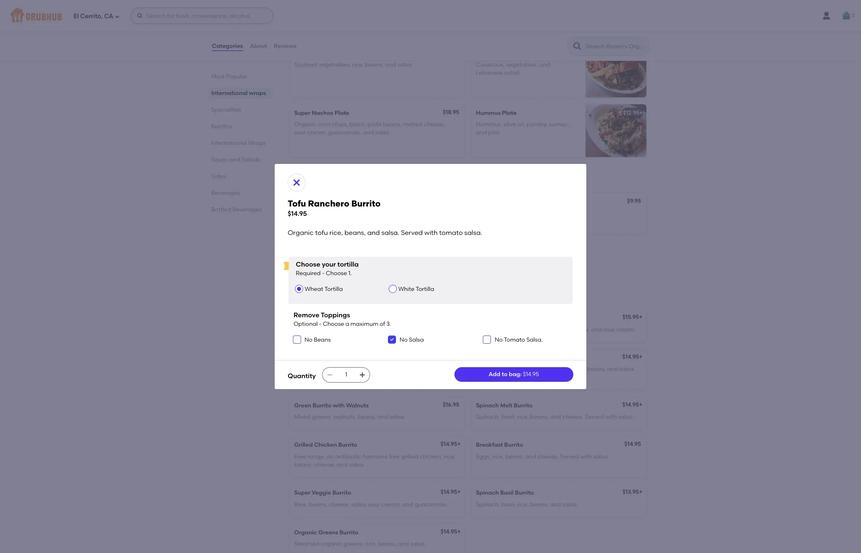 Task type: locate. For each thing, give the bounding box(es) containing it.
1 international from the top
[[212, 90, 248, 97]]

burrito for wild salmon burrito
[[331, 315, 350, 322]]

burrito up input item quantity number field
[[336, 354, 355, 361]]

1 horizontal spatial guacamole.
[[415, 501, 448, 508]]

2 spinach, from the top
[[476, 501, 500, 508]]

grilled wild salmon, rice, beans, sour cream, and salsa.
[[294, 326, 444, 333]]

choose
[[296, 261, 320, 268], [326, 270, 347, 277], [323, 321, 344, 328]]

ranchero
[[308, 199, 350, 209], [308, 354, 335, 361]]

0 vertical spatial tofu
[[315, 229, 328, 237]]

0 horizontal spatial sauteed
[[294, 61, 318, 68]]

2 no from the left
[[400, 337, 408, 343]]

cheese, inside free range, no antibiotic hormone free grilled chicken, rice, beans, cheese, and salsa.
[[314, 462, 335, 469]]

1 horizontal spatial burritos
[[288, 290, 322, 301]]

svg image inside 3 button
[[842, 11, 852, 21]]

sour
[[294, 129, 306, 136], [382, 326, 394, 333], [604, 326, 616, 333], [369, 501, 380, 508]]

choose up required
[[296, 261, 320, 268]]

1 vertical spatial spinach,
[[476, 501, 500, 508]]

sauce.
[[311, 218, 329, 225]]

burrito for super veggie burrito
[[333, 490, 352, 497]]

super
[[294, 110, 311, 116], [294, 490, 311, 497]]

burrito right veggie
[[333, 490, 352, 497]]

1 horizontal spatial svg image
[[390, 337, 395, 342]]

0 vertical spatial spinach,
[[476, 414, 500, 421]]

guacamole.
[[330, 258, 363, 265], [415, 501, 448, 508]]

+ for steamed organic greens, rice, beans, and salsa.
[[458, 529, 461, 535]]

a
[[346, 321, 349, 328]]

Input item quantity number field
[[338, 368, 355, 382]]

soups
[[212, 156, 228, 163]]

1 spinach, from the top
[[476, 414, 500, 421]]

grilled down the wild
[[294, 326, 312, 333]]

salads
[[242, 156, 261, 163]]

vegetables, down garden plate
[[319, 61, 351, 68]]

grilled for grilled chicken burrito
[[294, 442, 313, 449]]

cheese,
[[424, 121, 445, 128], [552, 326, 573, 333], [314, 462, 335, 469], [329, 501, 350, 508]]

burrito for spinach melt burrito
[[514, 402, 533, 409]]

quantity
[[288, 373, 316, 380]]

burrito inside tofu ranchero burrito $14.95
[[352, 199, 381, 209]]

1 vertical spatial -
[[319, 321, 322, 328]]

international for international wraps
[[212, 140, 247, 147]]

to
[[502, 371, 508, 378]]

most popular tab
[[212, 72, 268, 81]]

burrito up tomatoes,
[[352, 199, 381, 209]]

cheese, down $18.95
[[424, 121, 445, 128]]

spinach, down spinach basil burrito
[[476, 501, 500, 508]]

greens, down green burrito with walnuts
[[312, 414, 332, 421]]

1 vertical spatial tomato
[[426, 366, 447, 373]]

0 vertical spatial specialties
[[212, 106, 242, 113]]

international up soups and salads
[[212, 140, 247, 147]]

1 grilled from the top
[[294, 326, 312, 333]]

+ for free range, no antibiotic hormone free grilled chicken, rice, beans, cheese, and salsa.
[[458, 441, 461, 448]]

burritos up international wraps
[[212, 123, 233, 130]]

- down your
[[322, 270, 325, 277]]

0 vertical spatial greens,
[[312, 414, 332, 421]]

spinach, down the spinach melt burrito
[[476, 414, 500, 421]]

- right the optional
[[319, 321, 322, 328]]

international down most popular
[[212, 90, 248, 97]]

2 spinach from the top
[[476, 490, 499, 497]]

organic tofu rice, beans, and salsa. served with tomato salsa. up walnuts
[[294, 366, 447, 381]]

1 horizontal spatial cheese.
[[563, 414, 584, 421]]

1 no from the left
[[305, 337, 313, 343]]

1 vertical spatial svg image
[[390, 337, 395, 342]]

spinach,
[[476, 414, 500, 421], [476, 501, 500, 508]]

0 horizontal spatial burritos
[[212, 123, 233, 130]]

1 vertical spatial basil,
[[502, 414, 516, 421]]

2 vertical spatial cream,
[[382, 501, 401, 508]]

1 horizontal spatial plate
[[335, 110, 349, 116]]

cheese.
[[563, 414, 584, 421], [538, 453, 559, 460]]

burrito up antibiotic
[[339, 442, 357, 449]]

breakfast
[[476, 442, 503, 449]]

couscous plate image
[[586, 45, 647, 97]]

1 vertical spatial international
[[212, 140, 247, 147]]

ranchero up hummus
[[308, 199, 350, 209]]

wheat
[[305, 286, 323, 293]]

specialties
[[212, 106, 242, 113], [288, 174, 335, 184]]

no for no salsa
[[400, 337, 408, 343]]

super left nachos
[[294, 110, 311, 116]]

most popular
[[212, 73, 248, 80]]

and inside falafel, hummus with tomatoes, cucumber, lettuce, and tahini sauce.
[[436, 210, 447, 217]]

0 vertical spatial beverages
[[212, 190, 241, 197]]

1 super from the top
[[294, 110, 311, 116]]

3 button
[[842, 9, 855, 23]]

0 vertical spatial cream,
[[308, 129, 327, 136]]

and inside 'organic corn chips, black, pinto beans, melted cheese, sour cream, guacamole, and salsa.'
[[363, 129, 374, 136]]

choose down toppings
[[323, 321, 344, 328]]

0 horizontal spatial -
[[319, 321, 322, 328]]

wild salmon burrito
[[294, 315, 350, 322]]

$13.95 +
[[623, 489, 643, 496]]

0 horizontal spatial plate
[[317, 50, 332, 57]]

2 grilled from the top
[[294, 442, 313, 449]]

$15.95
[[623, 314, 640, 321]]

tortilla right the wheat
[[325, 286, 343, 293]]

guacamole,
[[328, 129, 362, 136]]

beans, inside 'organic corn chips, black, pinto beans, melted cheese, sour cream, guacamole, and salsa.'
[[383, 121, 402, 128]]

1 horizontal spatial no
[[400, 337, 408, 343]]

cheese with guacamole.
[[294, 258, 363, 265]]

1 vertical spatial organic tofu rice, beans, and salsa. served with tomato salsa.
[[294, 366, 447, 381]]

0 horizontal spatial tortilla
[[325, 286, 343, 293]]

basil, right spinach,
[[559, 366, 573, 373]]

organic left corn
[[294, 121, 317, 128]]

1 vertical spatial super
[[294, 490, 311, 497]]

choose inside remove toppings optional - choose a maximum of 3.
[[323, 321, 344, 328]]

1 tortilla from the left
[[325, 286, 343, 293]]

1 horizontal spatial garden
[[476, 354, 497, 361]]

0 vertical spatial salsa,
[[574, 326, 590, 333]]

sauteed down garden plate
[[294, 61, 318, 68]]

plate for hummus plate
[[502, 110, 517, 116]]

0 vertical spatial -
[[322, 270, 325, 277]]

most
[[212, 73, 225, 80]]

remove
[[294, 311, 320, 319]]

1 vertical spatial grilled
[[294, 442, 313, 449]]

0 horizontal spatial no
[[305, 337, 313, 343]]

tofu down the sauce.
[[315, 229, 328, 237]]

svg image
[[137, 13, 143, 19], [115, 14, 120, 19], [292, 178, 302, 188], [295, 337, 299, 342], [485, 337, 490, 342], [359, 372, 366, 378]]

tomatoes,
[[354, 210, 382, 217]]

sandwich
[[315, 198, 342, 205]]

cream, inside 'organic corn chips, black, pinto beans, melted cheese, sour cream, guacamole, and salsa.'
[[308, 129, 327, 136]]

greens, right organic
[[344, 541, 364, 548]]

1 vertical spatial salsa,
[[352, 501, 367, 508]]

burrito
[[352, 199, 381, 209], [331, 315, 350, 322], [336, 354, 355, 361], [499, 354, 518, 361], [313, 402, 332, 409], [514, 402, 533, 409], [339, 442, 357, 449], [505, 442, 524, 449], [333, 490, 352, 497], [515, 490, 534, 497], [340, 529, 359, 536]]

1 vertical spatial ranchero
[[308, 354, 335, 361]]

0 vertical spatial choose
[[296, 261, 320, 268]]

grilled
[[294, 326, 312, 333], [294, 442, 313, 449]]

tofu up falafel,
[[288, 199, 306, 209]]

garden down reviews
[[294, 50, 316, 57]]

organic down tofu ranchero burrito
[[294, 366, 317, 373]]

garden up add
[[476, 354, 497, 361]]

salmon,
[[326, 326, 348, 333]]

$22.00 +
[[622, 50, 643, 57]]

specialties inside tab
[[212, 106, 242, 113]]

beef,
[[504, 326, 517, 333]]

$12.95 +
[[623, 110, 643, 116]]

0 horizontal spatial greens,
[[312, 414, 332, 421]]

- inside "choose your tortilla required - choose 1."
[[322, 270, 325, 277]]

basil, for spinach basil burrito
[[502, 501, 516, 508]]

1 vertical spatial greens,
[[344, 541, 364, 548]]

eggs,
[[476, 453, 491, 460]]

cheese, down no
[[314, 462, 335, 469]]

burrito up "salmon,"
[[331, 315, 350, 322]]

sauteed down garden burrito
[[476, 366, 500, 373]]

spinach left basil
[[476, 490, 499, 497]]

guacamole. inside button
[[330, 258, 363, 265]]

0 vertical spatial international
[[212, 90, 248, 97]]

tofu down tofu ranchero burrito
[[318, 366, 329, 373]]

bottled beverages tab
[[212, 205, 268, 214]]

0 horizontal spatial svg image
[[327, 372, 333, 378]]

tortilla right white
[[416, 286, 434, 293]]

ranchero down 'beans'
[[308, 354, 335, 361]]

tofu ranchero burrito $14.95
[[288, 199, 381, 218]]

2 horizontal spatial plate
[[502, 110, 517, 116]]

wheat tortilla
[[305, 286, 343, 293]]

eggs, rice, beans, and cheese. served with salsa.
[[476, 453, 609, 460]]

salsa.
[[398, 61, 413, 68], [375, 129, 391, 136], [382, 229, 400, 237], [465, 229, 483, 237], [429, 326, 444, 333], [376, 366, 392, 373], [620, 366, 635, 373], [294, 374, 310, 381], [390, 414, 406, 421], [619, 414, 634, 421], [594, 453, 609, 460], [349, 462, 365, 469], [563, 501, 578, 508], [410, 541, 426, 548]]

tofu up quantity
[[294, 354, 306, 361]]

grilled up free
[[294, 442, 313, 449]]

spinach for spinach basil burrito
[[476, 490, 499, 497]]

el
[[73, 12, 79, 20]]

white tortilla
[[399, 286, 434, 293]]

1 vertical spatial sauteed
[[476, 366, 500, 373]]

lettuce,
[[414, 210, 435, 217]]

spinach
[[476, 402, 499, 409], [476, 490, 499, 497]]

tofu for tofu ranchero burrito $14.95
[[288, 199, 306, 209]]

2 horizontal spatial no
[[495, 337, 503, 343]]

super up rice,
[[294, 490, 311, 497]]

tofu for tofu ranchero burrito
[[294, 354, 306, 361]]

0 vertical spatial burritos
[[212, 123, 233, 130]]

3 no from the left
[[495, 337, 503, 343]]

0 horizontal spatial guacamole.
[[330, 258, 363, 265]]

burrito up steamed organic greens, rice, beans, and salsa.
[[340, 529, 359, 536]]

burrito right the "melt"
[[514, 402, 533, 409]]

svg image for no salsa
[[390, 337, 395, 342]]

and inside couscous, vegetables, and lebanese salad.
[[540, 61, 551, 68]]

choose down your
[[326, 270, 347, 277]]

garden plate
[[294, 50, 332, 57]]

vegetables, for spinach,
[[501, 366, 533, 373]]

vegetables,
[[319, 61, 351, 68], [506, 61, 538, 68], [501, 366, 533, 373]]

popular
[[226, 73, 248, 80]]

no left the salsa
[[400, 337, 408, 343]]

free
[[294, 453, 306, 460]]

organic tofu rice, beans, and salsa. served with tomato salsa. down falafel, hummus with tomatoes, cucumber, lettuce, and tahini sauce.
[[288, 229, 483, 237]]

no down fed
[[495, 337, 503, 343]]

0 vertical spatial tofu
[[288, 199, 306, 209]]

$14.95 inside tofu ranchero burrito $14.95
[[288, 210, 307, 218]]

beverages up bottled
[[212, 190, 241, 197]]

international for international wraps
[[212, 90, 248, 97]]

mixed greens, walnuts, beans, and salsa.
[[294, 414, 406, 421]]

plate up 'sauteed vegetables, rice, beans, and salsa.'
[[317, 50, 332, 57]]

vegetables, inside couscous, vegetables, and lebanese salad.
[[506, 61, 538, 68]]

vegetables, right add
[[501, 366, 533, 373]]

burrito up spinach, basil, rice, beans, and salsa.
[[515, 490, 534, 497]]

pinto
[[368, 121, 382, 128]]

1 vertical spatial cream,
[[395, 326, 415, 333]]

0 vertical spatial tomato
[[439, 229, 463, 237]]

remove toppings optional - choose a maximum of 3.
[[294, 311, 391, 328]]

hummus plate
[[476, 110, 517, 116]]

$15.95 +
[[623, 314, 643, 321]]

plate up the chips,
[[335, 110, 349, 116]]

falafel
[[294, 198, 313, 205]]

spinach left the "melt"
[[476, 402, 499, 409]]

$14.95 + for salsa.
[[623, 354, 643, 361]]

0 horizontal spatial garden
[[294, 50, 316, 57]]

2 tortilla from the left
[[416, 286, 434, 293]]

1 horizontal spatial sauteed
[[476, 366, 500, 373]]

1 horizontal spatial specialties
[[288, 174, 335, 184]]

1 horizontal spatial tortilla
[[416, 286, 434, 293]]

range,
[[308, 453, 326, 460]]

with inside falafel, hummus with tomatoes, cucumber, lettuce, and tahini sauce.
[[341, 210, 353, 217]]

1 vertical spatial tofu
[[294, 354, 306, 361]]

greens
[[319, 529, 338, 536]]

0 vertical spatial guacamole.
[[330, 258, 363, 265]]

no left 'beans'
[[305, 337, 313, 343]]

svg image
[[842, 11, 852, 21], [390, 337, 395, 342], [327, 372, 333, 378]]

basil, down basil
[[502, 501, 516, 508]]

rice, inside free range, no antibiotic hormone free grilled chicken, rice, beans, cheese, and salsa.
[[444, 453, 456, 460]]

1 horizontal spatial -
[[322, 270, 325, 277]]

cream,
[[308, 129, 327, 136], [395, 326, 415, 333], [382, 501, 401, 508]]

0 vertical spatial svg image
[[842, 11, 852, 21]]

2 vertical spatial basil,
[[502, 501, 516, 508]]

tofu ranchero burrito
[[294, 354, 355, 361]]

chicken
[[314, 442, 337, 449]]

0 vertical spatial super
[[294, 110, 311, 116]]

0 horizontal spatial specialties
[[212, 106, 242, 113]]

$14.95 + for with
[[623, 401, 643, 408]]

1 vertical spatial garden
[[476, 354, 497, 361]]

vegetables, up salad.
[[506, 61, 538, 68]]

organic
[[321, 541, 342, 548]]

0 vertical spatial grilled
[[294, 326, 312, 333]]

salsa,
[[574, 326, 590, 333], [352, 501, 367, 508]]

0 vertical spatial garden
[[294, 50, 316, 57]]

steamed organic greens, rice, beans, and salsa.
[[294, 541, 426, 548]]

beverages down beverages tab
[[233, 206, 262, 213]]

2 vertical spatial choose
[[323, 321, 344, 328]]

with inside button
[[317, 258, 328, 265]]

tofu inside tofu ranchero burrito $14.95
[[288, 199, 306, 209]]

hummus
[[316, 210, 340, 217]]

burritos up the remove
[[288, 290, 322, 301]]

international wraps tab
[[212, 89, 268, 97]]

hummus plate image
[[586, 104, 647, 157]]

burrito for spinach basil burrito
[[515, 490, 534, 497]]

2 international from the top
[[212, 140, 247, 147]]

$16.95
[[443, 401, 460, 408]]

specialties down the international wraps
[[212, 106, 242, 113]]

hormone
[[363, 453, 388, 460]]

tortilla for white tortilla
[[416, 286, 434, 293]]

tofu
[[288, 199, 306, 209], [294, 354, 306, 361]]

1 vertical spatial burritos
[[288, 290, 322, 301]]

grass
[[476, 326, 492, 333]]

plate up "olive"
[[502, 110, 517, 116]]

1 spinach from the top
[[476, 402, 499, 409]]

categories
[[212, 43, 243, 49]]

$9.95
[[628, 198, 642, 205]]

breakfast burrito
[[476, 442, 524, 449]]

specialties up falafel sandwich
[[288, 174, 335, 184]]

green burrito with walnuts
[[294, 402, 369, 409]]

organic
[[294, 121, 317, 128], [288, 229, 314, 237], [294, 366, 317, 373], [294, 529, 317, 536]]

2 super from the top
[[294, 490, 311, 497]]

2 horizontal spatial svg image
[[842, 11, 852, 21]]

0 horizontal spatial cheese.
[[538, 453, 559, 460]]

0 vertical spatial sauteed
[[294, 61, 318, 68]]

tortilla for wheat tortilla
[[325, 286, 343, 293]]

ranchero inside tofu ranchero burrito $14.95
[[308, 199, 350, 209]]

0 vertical spatial ranchero
[[308, 199, 350, 209]]

cerrito,
[[80, 12, 103, 20]]

0 vertical spatial spinach
[[476, 402, 499, 409]]

basil, down the "melt"
[[502, 414, 516, 421]]

+ for spinach, basil, rice, beans, and salsa.
[[640, 489, 643, 496]]

1 vertical spatial spinach
[[476, 490, 499, 497]]

organic up steamed
[[294, 529, 317, 536]]



Task type: vqa. For each thing, say whether or not it's contained in the screenshot.
orders
no



Task type: describe. For each thing, give the bounding box(es) containing it.
fed
[[494, 326, 503, 333]]

el cerrito, ca
[[73, 12, 113, 20]]

burrito right the breakfast on the right bottom of page
[[505, 442, 524, 449]]

super for super veggie burrito
[[294, 490, 311, 497]]

sides
[[212, 173, 226, 180]]

optional
[[294, 321, 318, 328]]

salsa. inside free range, no antibiotic hormone free grilled chicken, rice, beans, cheese, and salsa.
[[349, 462, 365, 469]]

burrito right green
[[313, 402, 332, 409]]

salsa
[[409, 337, 424, 343]]

0 vertical spatial basil,
[[559, 366, 573, 373]]

walnuts
[[346, 402, 369, 409]]

wraps
[[248, 140, 266, 147]]

1 vertical spatial tofu
[[318, 366, 329, 373]]

couscous, vegetables, and lebanese salad.
[[476, 61, 551, 76]]

lebanese
[[476, 70, 503, 76]]

falafel,
[[294, 210, 314, 217]]

+ for rice, beans, cheese, salsa, sour cream, and guacamole.
[[458, 489, 461, 496]]

burrito for tofu ranchero burrito $14.95
[[352, 199, 381, 209]]

sauteed for sauteed vegetables, rice, beans, and salsa.
[[294, 61, 318, 68]]

2 vertical spatial svg image
[[327, 372, 333, 378]]

plate for garden plate
[[317, 50, 332, 57]]

and inside free range, no antibiotic hormone free grilled chicken, rice, beans, cheese, and salsa.
[[337, 462, 348, 469]]

rice,
[[294, 501, 308, 508]]

choose your tortilla required - choose 1.
[[296, 261, 359, 277]]

soups and salads
[[212, 156, 261, 163]]

1 horizontal spatial greens,
[[344, 541, 364, 548]]

burrito up to
[[499, 354, 518, 361]]

burrito for grilled chicken burrito
[[339, 442, 357, 449]]

wraps
[[249, 90, 266, 97]]

bag:
[[509, 371, 522, 378]]

no for no beans
[[305, 337, 313, 343]]

corn
[[318, 121, 331, 128]]

falafel sandwich
[[294, 198, 342, 205]]

sour inside 'organic corn chips, black, pinto beans, melted cheese, sour cream, guacamole, and salsa.'
[[294, 129, 306, 136]]

international wraps
[[212, 140, 266, 147]]

about button
[[250, 32, 268, 61]]

vegetables, for and
[[506, 61, 538, 68]]

spinach basil burrito
[[476, 490, 534, 497]]

garden for garden burrito
[[476, 354, 497, 361]]

organic greens burrito
[[294, 529, 359, 536]]

chips,
[[332, 121, 348, 128]]

soups and salads tab
[[212, 156, 268, 164]]

svg image for 3
[[842, 11, 852, 21]]

hummus,
[[476, 121, 503, 128]]

garden for garden plate
[[294, 50, 316, 57]]

grilled for grilled wild salmon, rice, beans, sour cream, and salsa.
[[294, 326, 312, 333]]

basil, for spinach melt burrito
[[502, 414, 516, 421]]

add to bag: $14.95
[[489, 371, 539, 378]]

cheese with guacamole. button
[[290, 241, 465, 274]]

+ for sauteed vegetables, spinach, basil, rice, beans, and salsa.
[[640, 354, 643, 361]]

organic corn chips, black, pinto beans, melted cheese, sour cream, guacamole, and salsa.
[[294, 121, 445, 136]]

sauteed vegetables, rice, beans, and salsa.
[[294, 61, 413, 68]]

ranchero for tofu ranchero burrito $14.95
[[308, 199, 350, 209]]

Search Razan's Organic Kitchen search field
[[585, 43, 647, 50]]

international wraps
[[212, 90, 266, 97]]

rice, beans, cheese, salsa, sour cream, and guacamole.
[[294, 501, 448, 508]]

spinach melt burrito
[[476, 402, 533, 409]]

burrito for tofu ranchero burrito
[[336, 354, 355, 361]]

1 vertical spatial guacamole.
[[415, 501, 448, 508]]

1 horizontal spatial salsa,
[[574, 326, 590, 333]]

wild
[[294, 315, 307, 322]]

super nachos plate
[[294, 110, 349, 116]]

$9.95 button
[[471, 193, 647, 234]]

your
[[322, 261, 336, 268]]

cheese
[[294, 258, 315, 265]]

beans, inside free range, no antibiotic hormone free grilled chicken, rice, beans, cheese, and salsa.
[[294, 462, 313, 469]]

super for super nachos plate
[[294, 110, 311, 116]]

ca
[[104, 12, 113, 20]]

0 horizontal spatial salsa,
[[352, 501, 367, 508]]

chicken,
[[420, 453, 443, 460]]

main navigation navigation
[[0, 0, 862, 32]]

cheese, up sauteed vegetables, spinach, basil, rice, beans, and salsa.
[[552, 326, 573, 333]]

vegetables, for rice,
[[319, 61, 351, 68]]

burritos tab
[[212, 122, 268, 131]]

1 vertical spatial choose
[[326, 270, 347, 277]]

tortilla
[[338, 261, 359, 268]]

$22.00
[[622, 50, 640, 57]]

1 vertical spatial cheese.
[[538, 453, 559, 460]]

no for no tomato salsa.
[[495, 337, 503, 343]]

1 vertical spatial specialties
[[288, 174, 335, 184]]

spinach, for spinach, basil, rice, beans, and salsa.
[[476, 501, 500, 508]]

organic down tahini
[[288, 229, 314, 237]]

categories button
[[212, 32, 243, 61]]

+ for spinach, basil, rice, beans, and cheese. served with salsa.
[[640, 401, 643, 408]]

tomato
[[504, 337, 525, 343]]

salad.
[[505, 70, 521, 76]]

salsa.
[[527, 337, 543, 343]]

beans
[[314, 337, 331, 343]]

3
[[852, 12, 855, 19]]

spinach,
[[534, 366, 557, 373]]

and inside hummus, olive oil, parsley, sumac, and pita.
[[476, 129, 487, 136]]

organic inside 'organic corn chips, black, pinto beans, melted cheese, sour cream, guacamole, and salsa.'
[[294, 121, 317, 128]]

specialties tab
[[212, 106, 268, 114]]

spinach, for spinach, basil, rice, beans, and cheese. served with salsa.
[[476, 414, 500, 421]]

$14.95 + for guacamole.
[[441, 489, 461, 496]]

salsa. inside 'organic corn chips, black, pinto beans, melted cheese, sour cream, guacamole, and salsa.'
[[375, 129, 391, 136]]

reviews
[[274, 43, 297, 49]]

sauteed for sauteed vegetables, spinach, basil, rice, beans, and salsa.
[[476, 366, 500, 373]]

free range, no antibiotic hormone free grilled chicken, rice, beans, cheese, and salsa.
[[294, 453, 456, 469]]

0 vertical spatial organic tofu rice, beans, and salsa. served with tomato salsa.
[[288, 229, 483, 237]]

1 vertical spatial beverages
[[233, 206, 262, 213]]

no beans
[[305, 337, 331, 343]]

grilled chicken burrito
[[294, 442, 357, 449]]

veggie
[[312, 490, 331, 497]]

sides tab
[[212, 172, 268, 181]]

no
[[327, 453, 334, 460]]

green
[[294, 402, 311, 409]]

white
[[399, 286, 415, 293]]

$12.95
[[623, 110, 640, 116]]

cheese, down super veggie burrito
[[329, 501, 350, 508]]

burritos inside tab
[[212, 123, 233, 130]]

free
[[389, 453, 400, 460]]

hummus
[[476, 110, 501, 116]]

$13.95
[[623, 489, 640, 496]]

super veggie burrito
[[294, 490, 352, 497]]

ranchero for tofu ranchero burrito
[[308, 354, 335, 361]]

burrito for organic greens burrito
[[340, 529, 359, 536]]

reviews button
[[274, 32, 297, 61]]

toppings
[[321, 311, 350, 319]]

spinach for spinach melt burrito
[[476, 402, 499, 409]]

$14.95 + for chicken,
[[441, 441, 461, 448]]

pita.
[[489, 129, 501, 136]]

and inside tab
[[230, 156, 241, 163]]

0 vertical spatial cheese.
[[563, 414, 584, 421]]

+ for grass fed beef, rice, beans, cheese, salsa, and sour cream.
[[640, 314, 643, 321]]

falafel, hummus with tomatoes, cucumber, lettuce, and tahini sauce.
[[294, 210, 447, 225]]

beverages tab
[[212, 189, 268, 197]]

of
[[380, 321, 385, 328]]

international wraps tab
[[212, 139, 268, 147]]

parsley,
[[527, 121, 548, 128]]

cream.
[[617, 326, 636, 333]]

walnuts,
[[334, 414, 356, 421]]

melted
[[403, 121, 423, 128]]

add
[[489, 371, 501, 378]]

black,
[[350, 121, 366, 128]]

cheese, inside 'organic corn chips, black, pinto beans, melted cheese, sour cream, guacamole, and salsa.'
[[424, 121, 445, 128]]

- inside remove toppings optional - choose a maximum of 3.
[[319, 321, 322, 328]]

required
[[296, 270, 321, 277]]

sumac,
[[549, 121, 570, 128]]

no tomato salsa.
[[495, 337, 543, 343]]

oil,
[[518, 121, 526, 128]]

search icon image
[[573, 41, 583, 51]]

couscous,
[[476, 61, 505, 68]]

grilled
[[401, 453, 418, 460]]



